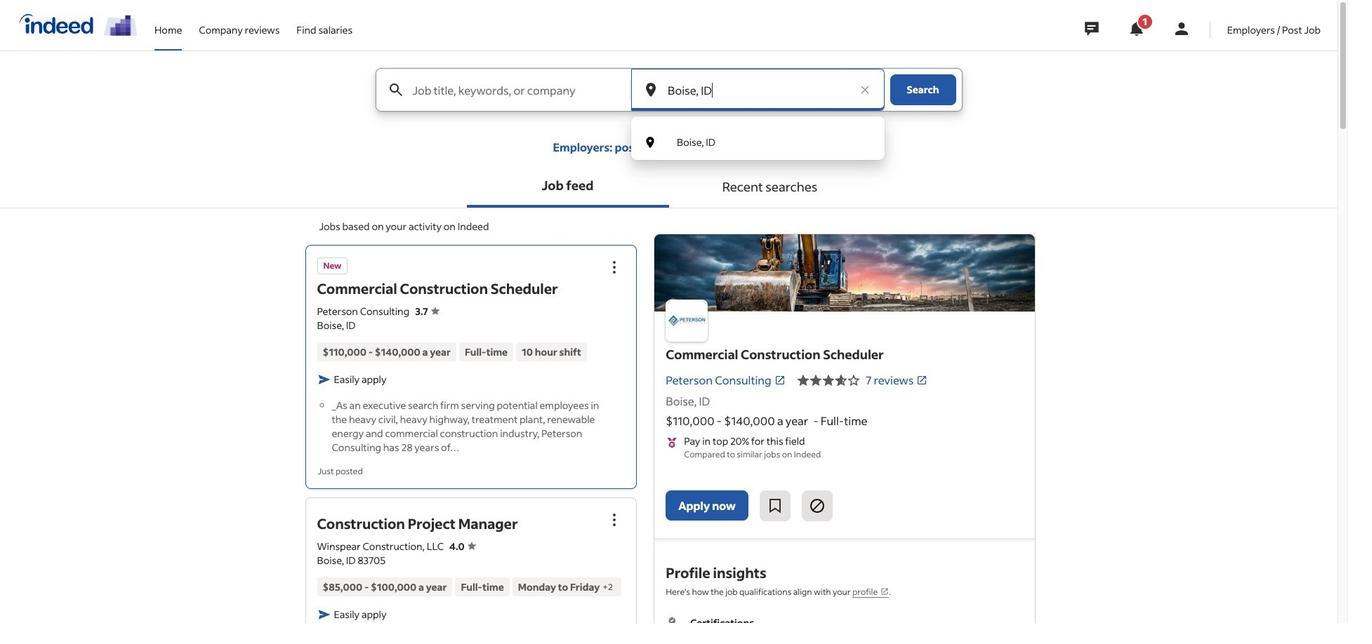 Task type: locate. For each thing, give the bounding box(es) containing it.
3.7 out of five stars rating image
[[415, 305, 439, 318]]

tab list
[[0, 166, 1338, 209]]

main content
[[0, 68, 1338, 624]]

at indeed, we're committed to increasing representation of women at all levels of indeed's global workforce to at least 50% by 2030 image
[[104, 15, 138, 36]]

peterson consulting (opens in a new tab) image
[[775, 375, 786, 387]]

None search field
[[364, 68, 974, 160]]

peterson consulting logo image
[[655, 235, 1035, 312], [666, 300, 708, 342]]

save this job image
[[767, 498, 784, 515]]

search: Job title, keywords, or company text field
[[410, 69, 629, 111]]



Task type: vqa. For each thing, say whether or not it's contained in the screenshot.
search field
yes



Task type: describe. For each thing, give the bounding box(es) containing it.
account image
[[1174, 20, 1191, 37]]

job actions for commercial construction scheduler is collapsed image
[[606, 259, 623, 276]]

messages unread count 0 image
[[1083, 15, 1101, 43]]

3.7 out of 5 stars image
[[797, 373, 860, 389]]

3.7 out of 5 stars. link to 7 reviews company ratings (opens in a new tab) image
[[917, 375, 928, 387]]

clear location input image
[[858, 83, 872, 97]]

profile (opens in a new window) image
[[881, 588, 889, 597]]

certifications group
[[666, 616, 1024, 624]]

Edit location text field
[[665, 69, 851, 111]]

not interested image
[[809, 498, 826, 515]]

4.0 out of five stars rating image
[[450, 540, 476, 554]]

job actions for construction project manager is collapsed image
[[606, 512, 623, 529]]



